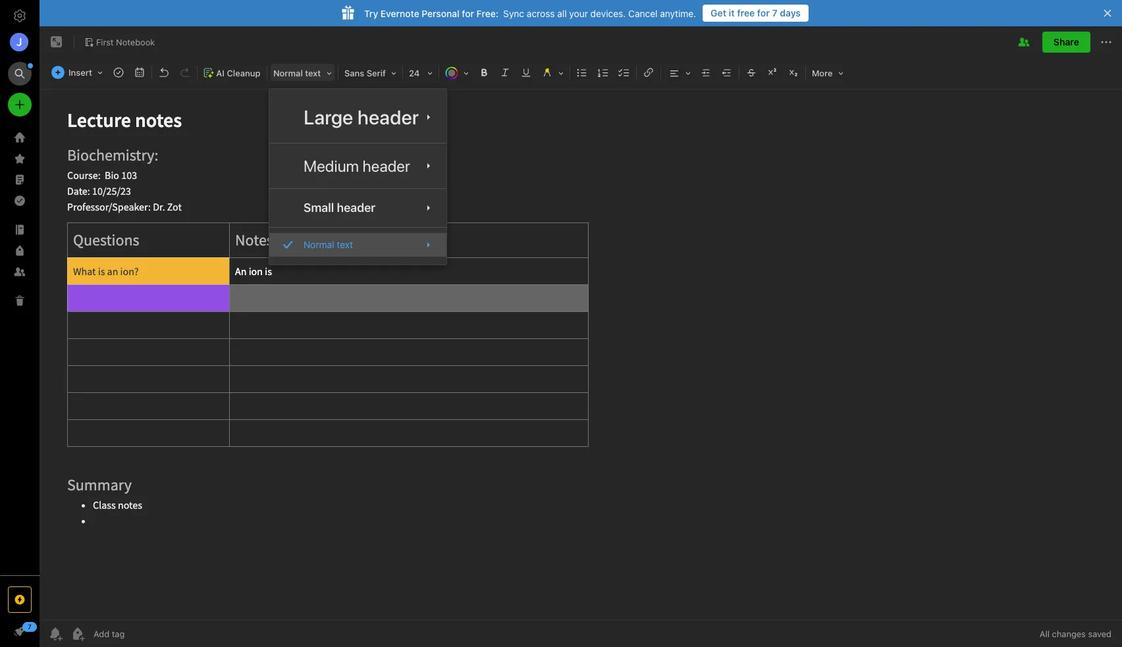 Task type: vqa. For each thing, say whether or not it's contained in the screenshot.
Large header's header
yes



Task type: locate. For each thing, give the bounding box(es) containing it.
0 vertical spatial [object object] field
[[269, 194, 447, 222]]

1 horizontal spatial for
[[758, 7, 770, 18]]

1 vertical spatial text
[[337, 239, 353, 251]]

get it free for 7 days button
[[703, 5, 809, 22]]

1 [object object] field from the top
[[269, 194, 447, 222]]

normal right cleanup
[[273, 68, 303, 78]]

share
[[1054, 36, 1080, 47]]

0 horizontal spatial text
[[305, 68, 321, 78]]

normal text link
[[269, 233, 447, 257]]

Help and Learning task checklist field
[[0, 621, 40, 642]]

7
[[773, 7, 778, 18], [28, 623, 32, 631]]

0 horizontal spatial for
[[462, 8, 474, 19]]

superscript image
[[764, 63, 782, 82]]

expand note image
[[49, 34, 65, 50]]

try evernote personal for free: sync across all your devices. cancel anytime.
[[364, 8, 697, 19]]

1 for from the left
[[758, 7, 770, 18]]

more
[[812, 68, 833, 78]]

small header
[[304, 201, 376, 215]]

insert link image
[[640, 63, 658, 82]]

text
[[305, 68, 321, 78], [337, 239, 353, 251]]

settings image
[[12, 8, 28, 24]]

normal text right cleanup
[[273, 68, 321, 78]]

header down serif
[[358, 105, 419, 128]]

your
[[570, 8, 588, 19]]

0 vertical spatial header
[[358, 105, 419, 128]]

7 inside button
[[773, 7, 778, 18]]

small
[[304, 201, 334, 215]]

header up normal text menu item
[[337, 201, 376, 215]]

0 vertical spatial 7
[[773, 7, 778, 18]]

undo image
[[155, 63, 173, 82]]

italic image
[[496, 63, 515, 82]]

evernote
[[381, 8, 420, 19]]

[object Object] field
[[269, 149, 447, 183]]

normal inside field
[[273, 68, 303, 78]]

upgrade image
[[12, 592, 28, 608]]

2 vertical spatial header
[[337, 201, 376, 215]]

1 vertical spatial normal text
[[304, 239, 353, 251]]

7 left click to expand image
[[28, 623, 32, 631]]

1 vertical spatial header
[[363, 157, 410, 175]]

for for free:
[[462, 8, 474, 19]]

[object Object] field
[[269, 194, 447, 222], [269, 233, 447, 257]]

Insert field
[[48, 63, 107, 82]]

[object object] field down small header link
[[269, 233, 447, 257]]

text down 'small header'
[[337, 239, 353, 251]]

bold image
[[475, 63, 493, 82]]

sans serif
[[345, 68, 386, 78]]

0 horizontal spatial normal
[[273, 68, 303, 78]]

2 for from the left
[[462, 8, 474, 19]]

all
[[558, 8, 567, 19]]

Account field
[[0, 29, 40, 55]]

header up small header link
[[363, 157, 410, 175]]

for left free:
[[462, 8, 474, 19]]

0 vertical spatial text
[[305, 68, 321, 78]]

0 vertical spatial normal text
[[273, 68, 321, 78]]

0 horizontal spatial 7
[[28, 623, 32, 631]]

account image
[[10, 33, 28, 51]]

outdent image
[[718, 63, 737, 82]]

[object object] field containing normal text
[[269, 233, 447, 257]]

header
[[358, 105, 419, 128], [363, 157, 410, 175], [337, 201, 376, 215]]

Font color field
[[441, 63, 474, 82]]

first
[[96, 37, 114, 47]]

ai cleanup button
[[199, 63, 266, 82]]

all
[[1040, 629, 1050, 640]]

task image
[[109, 63, 128, 82]]

Note Editor text field
[[40, 90, 1123, 621]]

cleanup
[[227, 68, 261, 78]]

for
[[758, 7, 770, 18], [462, 8, 474, 19]]

large
[[304, 105, 353, 128]]

devices.
[[591, 8, 626, 19]]

header for medium header
[[363, 157, 410, 175]]

header inside medium header link
[[363, 157, 410, 175]]

7 left days
[[773, 7, 778, 18]]

1 vertical spatial [object object] field
[[269, 233, 447, 257]]

for right free
[[758, 7, 770, 18]]

2 [object object] field from the top
[[269, 233, 447, 257]]

medium
[[304, 157, 359, 175]]

get
[[711, 7, 727, 18]]

1 horizontal spatial text
[[337, 239, 353, 251]]

1 vertical spatial 7
[[28, 623, 32, 631]]

across
[[527, 8, 555, 19]]

add a reminder image
[[47, 627, 63, 642]]

strikethrough image
[[743, 63, 761, 82]]

normal
[[273, 68, 303, 78], [304, 239, 334, 251]]

free:
[[477, 8, 499, 19]]

[object object] field up normal text menu item
[[269, 194, 447, 222]]

header for large header
[[358, 105, 419, 128]]

share button
[[1043, 32, 1091, 53]]

header inside 'large header' link
[[358, 105, 419, 128]]

1 horizontal spatial normal
[[304, 239, 334, 251]]

for for 7
[[758, 7, 770, 18]]

numbered list image
[[594, 63, 613, 82]]

tree
[[0, 127, 40, 575]]

0 vertical spatial normal
[[273, 68, 303, 78]]

for inside button
[[758, 7, 770, 18]]

normal text
[[273, 68, 321, 78], [304, 239, 353, 251]]

text left the sans
[[305, 68, 321, 78]]

header for small header
[[337, 201, 376, 215]]

header inside small header link
[[337, 201, 376, 215]]

1 horizontal spatial 7
[[773, 7, 778, 18]]

normal text down small
[[304, 239, 353, 251]]

1 vertical spatial normal
[[304, 239, 334, 251]]

normal down small
[[304, 239, 334, 251]]

sync
[[504, 8, 525, 19]]



Task type: describe. For each thing, give the bounding box(es) containing it.
sans
[[345, 68, 365, 78]]

dropdown list menu
[[269, 97, 447, 257]]

all changes saved
[[1040, 629, 1112, 640]]

more actions image
[[1099, 34, 1115, 50]]

changes
[[1053, 629, 1086, 640]]

saved
[[1089, 629, 1112, 640]]

Add tag field
[[92, 629, 191, 640]]

normal inside menu item
[[304, 239, 334, 251]]

text inside normal text field
[[305, 68, 321, 78]]

large header
[[304, 105, 419, 128]]

Font family field
[[340, 63, 401, 82]]

click to expand image
[[34, 623, 44, 639]]

home image
[[12, 130, 28, 146]]

serif
[[367, 68, 386, 78]]

underline image
[[517, 63, 536, 82]]

normal text menu item
[[269, 233, 447, 257]]

normal text inside menu item
[[304, 239, 353, 251]]

note window element
[[40, 26, 1123, 648]]

normal text inside field
[[273, 68, 321, 78]]

bulleted list image
[[573, 63, 592, 82]]

large header link
[[269, 97, 447, 138]]

first notebook button
[[80, 33, 160, 51]]

subscript image
[[785, 63, 803, 82]]

anytime.
[[660, 8, 697, 19]]

checklist image
[[615, 63, 634, 82]]

small header link
[[269, 194, 447, 222]]

text inside "normal text" link
[[337, 239, 353, 251]]

ai cleanup
[[216, 68, 261, 78]]

7 inside help and learning task checklist field
[[28, 623, 32, 631]]

cancel
[[629, 8, 658, 19]]

try
[[364, 8, 378, 19]]

it
[[729, 7, 735, 18]]

24
[[409, 68, 420, 78]]

first notebook
[[96, 37, 155, 47]]

days
[[780, 7, 801, 18]]

notebook
[[116, 37, 155, 47]]

add tag image
[[70, 627, 86, 642]]

[object Object] field
[[269, 97, 447, 138]]

Highlight field
[[537, 63, 569, 82]]

get it free for 7 days
[[711, 7, 801, 18]]

indent image
[[697, 63, 716, 82]]

calendar event image
[[130, 63, 149, 82]]

free
[[737, 7, 755, 18]]

More actions field
[[1099, 32, 1115, 53]]

More field
[[808, 63, 848, 82]]

Font size field
[[405, 63, 437, 82]]

medium header
[[304, 157, 410, 175]]

personal
[[422, 8, 460, 19]]

ai
[[216, 68, 225, 78]]

[object object] field containing small header
[[269, 194, 447, 222]]

insert
[[69, 67, 92, 78]]

Heading level field
[[269, 63, 337, 82]]

Alignment field
[[663, 63, 696, 82]]

medium header link
[[269, 149, 447, 183]]



